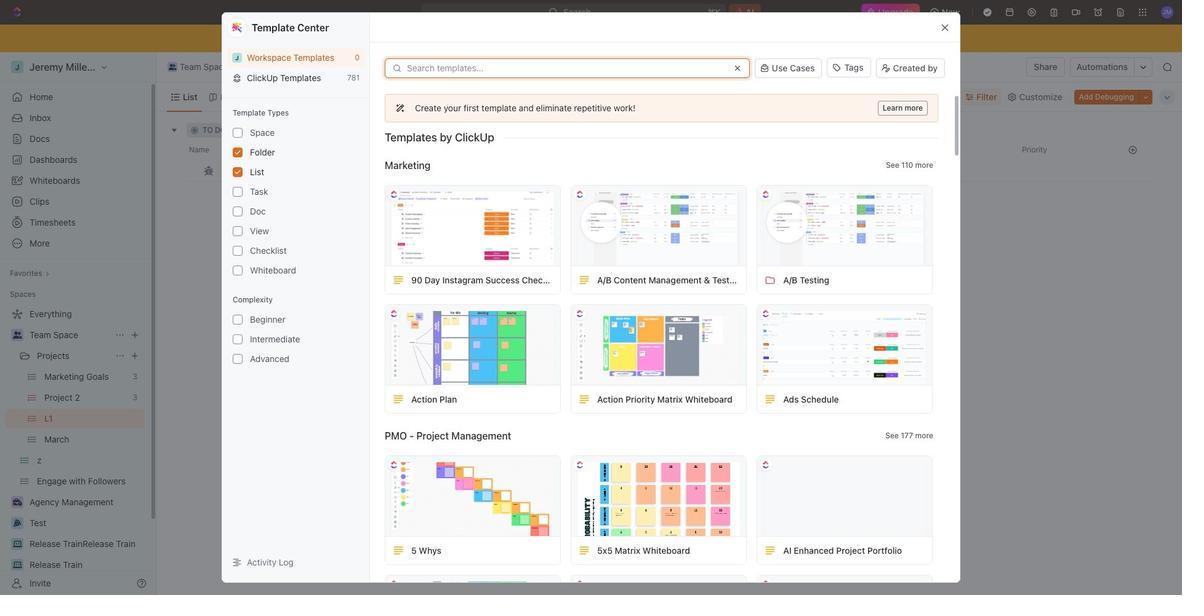 Task type: locate. For each thing, give the bounding box(es) containing it.
None checkbox
[[233, 148, 243, 158], [233, 167, 243, 177], [233, 148, 243, 158], [233, 167, 243, 177]]

list template image
[[393, 275, 404, 286], [579, 546, 590, 557]]

Task Name text field
[[221, 161, 581, 180]]

0 vertical spatial list template image
[[393, 275, 404, 286]]

tree inside sidebar navigation
[[5, 305, 145, 596]]

list template element
[[393, 275, 404, 286], [579, 275, 590, 286], [393, 394, 404, 405], [579, 394, 590, 405], [765, 394, 776, 405], [393, 546, 404, 557], [579, 546, 590, 557], [765, 546, 776, 557]]

tree
[[5, 305, 145, 596]]

list template image
[[579, 275, 590, 286], [393, 394, 404, 405], [579, 394, 590, 405], [765, 394, 776, 405], [393, 546, 404, 557], [765, 546, 776, 557]]

None checkbox
[[233, 128, 243, 138], [233, 187, 243, 197], [233, 207, 243, 217], [233, 227, 243, 236], [233, 246, 243, 256], [233, 266, 243, 276], [233, 315, 243, 325], [233, 335, 243, 345], [233, 355, 243, 364], [233, 128, 243, 138], [233, 187, 243, 197], [233, 207, 243, 217], [233, 227, 243, 236], [233, 246, 243, 256], [233, 266, 243, 276], [233, 315, 243, 325], [233, 335, 243, 345], [233, 355, 243, 364]]

1 vertical spatial list template image
[[579, 546, 590, 557]]

jeremy miller's workspace, , element
[[232, 53, 242, 62]]

Search templates... text field
[[407, 63, 725, 73]]

user group image
[[13, 332, 22, 339]]

sidebar navigation
[[0, 52, 157, 596]]

1 horizontal spatial list template image
[[579, 546, 590, 557]]

user group image
[[169, 64, 176, 70]]



Task type: describe. For each thing, give the bounding box(es) containing it.
0 horizontal spatial list template image
[[393, 275, 404, 286]]

folder template image
[[765, 275, 776, 286]]

folder template element
[[765, 275, 776, 286]]



Task type: vqa. For each thing, say whether or not it's contained in the screenshot.
'Sidebar' navigation
yes



